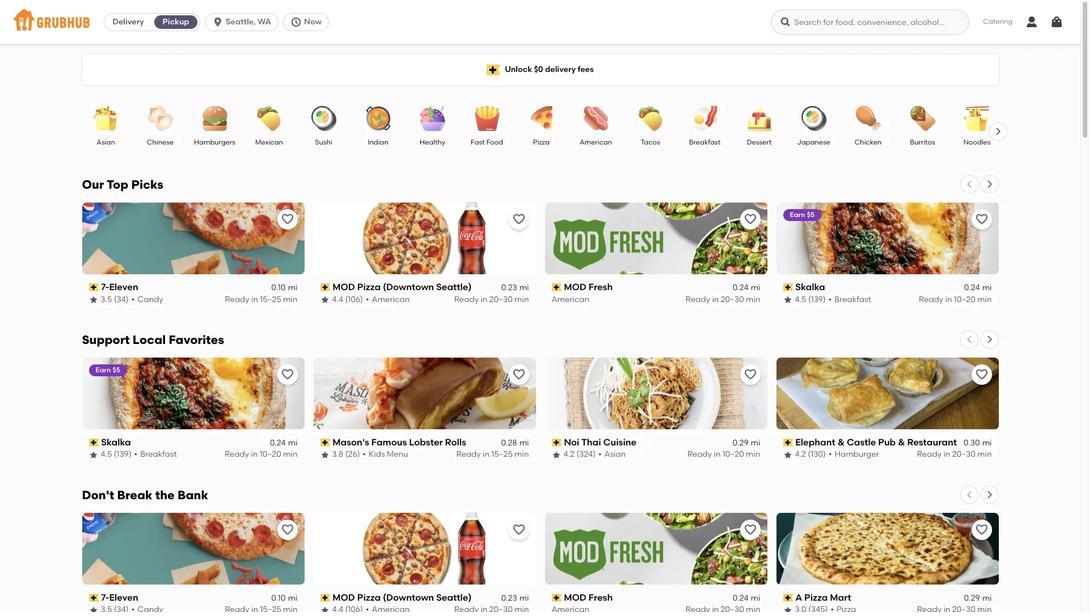 Task type: describe. For each thing, give the bounding box(es) containing it.
ready in 20–30 min for mod fresh
[[686, 295, 761, 304]]

pickup button
[[152, 13, 200, 31]]

min for eleven
[[283, 295, 298, 304]]

mexican
[[255, 138, 283, 146]]

20–30 for elephant & castle pub & restaurant
[[953, 450, 976, 460]]

0.28 mi
[[501, 439, 529, 448]]

svg image inside seattle, wa button
[[212, 16, 224, 28]]

• for 7-
[[132, 295, 135, 304]]

dessert image
[[740, 106, 779, 131]]

star icon image for 7-eleven logo for don't break the bank
[[89, 606, 98, 613]]

0.30
[[964, 439, 980, 448]]

elephant
[[796, 437, 836, 448]]

support
[[82, 333, 130, 347]]

seattle) for our top picks
[[436, 282, 472, 293]]

burritos image
[[903, 106, 943, 131]]

save this restaurant image for don't break the bank 'mod pizza (downtown seattle) logo'
[[512, 524, 526, 537]]

skalka for the leftmost skalka logo
[[101, 437, 131, 448]]

delivery
[[113, 17, 144, 27]]

2 & from the left
[[898, 437, 905, 448]]

subscription pass image for don't break the bank
[[552, 595, 562, 603]]

4.5 for top skalka logo
[[795, 295, 807, 304]]

seattle) for don't break the bank
[[436, 593, 472, 604]]

• kids menu
[[363, 450, 408, 460]]

Search for food, convenience, alcohol... search field
[[771, 10, 970, 35]]

japanese
[[797, 138, 831, 146]]

seattle, wa button
[[205, 13, 283, 31]]

4.2 (324)
[[564, 450, 596, 460]]

4.5 for the leftmost skalka logo
[[101, 450, 112, 460]]

pizza for our top picks's 'mod pizza (downtown seattle) logo'
[[357, 282, 381, 293]]

noodles image
[[957, 106, 997, 131]]

(324)
[[577, 450, 596, 460]]

0.23 for don't break the bank
[[501, 594, 517, 604]]

hamburgers
[[194, 138, 235, 146]]

15–25 for mason's famous lobster rolls
[[492, 450, 513, 460]]

(downtown for our top picks
[[383, 282, 434, 293]]

mi for top skalka logo
[[983, 283, 992, 293]]

7-eleven logo image for our top picks
[[82, 203, 304, 275]]

• asian
[[599, 450, 626, 460]]

7- for don't
[[101, 593, 109, 604]]

fresh for don't break the bank
[[589, 593, 613, 604]]

pizza for a pizza mart logo
[[805, 593, 828, 604]]

tacos
[[641, 138, 660, 146]]

famous
[[372, 437, 407, 448]]

10–20 for the leftmost skalka logo
[[260, 450, 281, 460]]

ready for &
[[917, 450, 942, 460]]

0.10 for our top picks
[[271, 283, 286, 293]]

bank
[[178, 488, 208, 503]]

rolls
[[445, 437, 466, 448]]

1 horizontal spatial $5
[[807, 211, 815, 219]]

japanese image
[[794, 106, 834, 131]]

mi for noi thai cuisine logo
[[751, 439, 761, 448]]

restaurant
[[907, 437, 957, 448]]

0 vertical spatial • breakfast
[[829, 295, 871, 304]]

7-eleven for top
[[101, 282, 138, 293]]

min for famous
[[515, 450, 529, 460]]

delivery button
[[104, 13, 152, 31]]

3.5 (34)
[[101, 295, 129, 304]]

top
[[107, 178, 128, 192]]

0 vertical spatial breakfast
[[689, 138, 721, 146]]

in for eleven
[[251, 295, 258, 304]]

mi for elephant & castle pub & restaurant logo
[[983, 439, 992, 448]]

ready for pizza
[[454, 295, 479, 304]]

dessert
[[747, 138, 772, 146]]

elephant & castle pub & restaurant
[[796, 437, 957, 448]]

4.2 for noi thai cuisine
[[564, 450, 575, 460]]

(106)
[[345, 295, 363, 304]]

fees
[[578, 65, 594, 74]]

favorites
[[169, 333, 224, 347]]

mi for the mason's famous lobster rolls logo
[[520, 439, 529, 448]]

0 vertical spatial asian
[[97, 138, 115, 146]]

ready for eleven
[[225, 295, 249, 304]]

mod fresh for don't break the bank
[[564, 593, 613, 604]]

4.4
[[332, 295, 343, 304]]

grubhub plus flag logo image
[[487, 64, 501, 75]]

4.2 (130)
[[795, 450, 826, 460]]

• for mason's
[[363, 450, 366, 460]]

(130)
[[808, 450, 826, 460]]

chicken
[[855, 138, 882, 146]]

save this restaurant image for 7-eleven logo corresponding to our top picks
[[281, 213, 294, 226]]

in for &
[[944, 450, 951, 460]]

hamburger
[[835, 450, 880, 460]]

wa
[[258, 17, 271, 27]]

fast
[[471, 138, 485, 146]]

asian image
[[86, 106, 126, 131]]

star icon image for elephant & castle pub & restaurant logo
[[783, 451, 792, 460]]

svg image inside now button
[[290, 16, 302, 28]]

• for elephant
[[829, 450, 832, 460]]

indian
[[368, 138, 389, 146]]

4.2 for elephant & castle pub & restaurant
[[795, 450, 806, 460]]

indian image
[[358, 106, 398, 131]]

our
[[82, 178, 104, 192]]

fresh for our top picks
[[589, 282, 613, 293]]

mi for don't break the bank 'mod pizza (downtown seattle) logo'
[[520, 594, 529, 604]]

menu
[[387, 450, 408, 460]]

ready in 20–30 min for elephant & castle pub & restaurant
[[917, 450, 992, 460]]

ready for famous
[[456, 450, 481, 460]]

breakfast for the leftmost skalka logo
[[140, 450, 177, 460]]

noi thai cuisine logo image
[[545, 358, 767, 430]]

4.5 (139) for the leftmost skalka logo
[[101, 450, 131, 460]]

1 vertical spatial • breakfast
[[134, 450, 177, 460]]

a
[[796, 593, 802, 604]]

catering button
[[976, 9, 1021, 35]]

caret right icon image for support local favorites
[[985, 335, 994, 344]]

now
[[304, 17, 322, 27]]

food
[[487, 138, 503, 146]]

caret right icon image for don't break the bank
[[985, 491, 994, 500]]

pizza for don't break the bank 'mod pizza (downtown seattle) logo'
[[357, 593, 381, 604]]

delivery
[[545, 65, 576, 74]]

hamburgers image
[[195, 106, 235, 131]]

break
[[117, 488, 152, 503]]

1 horizontal spatial ready in 10–20 min
[[688, 450, 761, 460]]

noi thai cuisine
[[564, 437, 637, 448]]

save this restaurant image for elephant & castle pub & restaurant logo
[[975, 368, 989, 382]]

(139) for the leftmost skalka logo
[[114, 450, 131, 460]]

4.5 (139) for top skalka logo
[[795, 295, 826, 304]]

2 horizontal spatial svg image
[[1025, 15, 1039, 29]]

mod pizza (downtown seattle) logo image for our top picks
[[313, 203, 536, 275]]

1 horizontal spatial svg image
[[780, 16, 792, 28]]

ready for thai
[[688, 450, 712, 460]]

min for fresh
[[746, 295, 761, 304]]

star icon image for don't break the bank 'mod pizza (downtown seattle) logo'
[[320, 606, 329, 613]]

save this restaurant image for our top picks
[[744, 213, 757, 226]]

save this restaurant image for don't break the bank
[[744, 524, 757, 537]]

seattle,
[[226, 17, 256, 27]]

earn for top skalka logo
[[790, 211, 805, 219]]

chinese image
[[140, 106, 180, 131]]

• hamburger
[[829, 450, 880, 460]]

tacos image
[[631, 106, 670, 131]]

3.8
[[332, 450, 344, 460]]

earn for the leftmost skalka logo
[[96, 366, 111, 374]]

0 vertical spatial skalka logo image
[[776, 203, 999, 275]]

chinese
[[147, 138, 174, 146]]

(26)
[[345, 450, 360, 460]]

burritos
[[910, 138, 935, 146]]

caret left icon image for our top picks
[[965, 180, 974, 189]]

lobster
[[409, 437, 443, 448]]

fast food image
[[467, 106, 507, 131]]

kids
[[369, 450, 385, 460]]

1 vertical spatial $5
[[113, 366, 120, 374]]

1 vertical spatial asian
[[605, 450, 626, 460]]



Task type: locate. For each thing, give the bounding box(es) containing it.
ready in 15–25 min
[[225, 295, 298, 304], [456, 450, 529, 460]]

healthy image
[[413, 106, 453, 131]]

thai
[[582, 437, 601, 448]]

• american
[[366, 295, 410, 304]]

0 vertical spatial 4.5 (139)
[[795, 295, 826, 304]]

3.8 (26)
[[332, 450, 360, 460]]

1 mod pizza (downtown seattle) from the top
[[333, 282, 472, 293]]

1 fresh from the top
[[589, 282, 613, 293]]

breakfast image
[[685, 106, 725, 131]]

sushi
[[315, 138, 332, 146]]

mod fresh logo image for don't break the bank
[[545, 513, 767, 585]]

the
[[155, 488, 175, 503]]

asian
[[97, 138, 115, 146], [605, 450, 626, 460]]

20–30 for mod pizza (downtown seattle)
[[490, 295, 513, 304]]

$0
[[534, 65, 543, 74]]

2 horizontal spatial breakfast
[[835, 295, 871, 304]]

subscription pass image for our top picks
[[552, 284, 562, 292]]

2 mod fresh logo image from the top
[[545, 513, 767, 585]]

breakfast for top skalka logo
[[835, 295, 871, 304]]

sushi image
[[304, 106, 344, 131]]

ready for fresh
[[686, 295, 710, 304]]

asian down asian "image"
[[97, 138, 115, 146]]

earn
[[790, 211, 805, 219], [96, 366, 111, 374]]

0 vertical spatial fresh
[[589, 282, 613, 293]]

svg image
[[1025, 15, 1039, 29], [212, 16, 224, 28], [780, 16, 792, 28]]

1 vertical spatial 7-eleven
[[101, 593, 138, 604]]

1 vertical spatial 7-
[[101, 593, 109, 604]]

1 vertical spatial skalka
[[101, 437, 131, 448]]

now button
[[283, 13, 334, 31]]

2 7-eleven from the top
[[101, 593, 138, 604]]

local
[[133, 333, 166, 347]]

ready in 20–30 min
[[454, 295, 529, 304], [686, 295, 761, 304], [917, 450, 992, 460]]

• for mod
[[366, 295, 369, 304]]

1 vertical spatial 7-eleven logo image
[[82, 513, 304, 585]]

pizza image
[[522, 106, 561, 131]]

2 0.23 from the top
[[501, 594, 517, 604]]

caret left icon image for support local favorites
[[965, 335, 974, 344]]

& up • hamburger
[[838, 437, 845, 448]]

0 horizontal spatial $5
[[113, 366, 120, 374]]

2 horizontal spatial 10–20
[[954, 295, 976, 304]]

$5
[[807, 211, 815, 219], [113, 366, 120, 374]]

1 vertical spatial 0.23
[[501, 594, 517, 604]]

cuisine
[[603, 437, 637, 448]]

mi for a pizza mart logo
[[983, 594, 992, 604]]

star icon image for our top picks's 'mod pizza (downtown seattle) logo'
[[320, 295, 329, 305]]

0 vertical spatial $5
[[807, 211, 815, 219]]

1 vertical spatial (139)
[[114, 450, 131, 460]]

0 vertical spatial ready in 15–25 min
[[225, 295, 298, 304]]

0.29
[[733, 439, 749, 448], [964, 594, 980, 604]]

min
[[283, 295, 298, 304], [515, 295, 529, 304], [746, 295, 761, 304], [978, 295, 992, 304], [283, 450, 298, 460], [515, 450, 529, 460], [746, 450, 761, 460], [978, 450, 992, 460]]

1 vertical spatial 0.29 mi
[[964, 594, 992, 604]]

2 eleven from the top
[[109, 593, 138, 604]]

1 0.23 from the top
[[501, 283, 517, 293]]

1 horizontal spatial asian
[[605, 450, 626, 460]]

0 vertical spatial (downtown
[[383, 282, 434, 293]]

min for pizza
[[515, 295, 529, 304]]

0.10 mi for our top picks
[[271, 283, 298, 293]]

mod pizza (downtown seattle) logo image
[[313, 203, 536, 275], [313, 513, 536, 585]]

star icon image for noi thai cuisine logo
[[552, 451, 561, 460]]

0 horizontal spatial ready in 15–25 min
[[225, 295, 298, 304]]

2 4.2 from the left
[[795, 450, 806, 460]]

15–25 for 7-eleven
[[260, 295, 281, 304]]

healthy
[[420, 138, 445, 146]]

0 horizontal spatial ready in 20–30 min
[[454, 295, 529, 304]]

2 horizontal spatial 20–30
[[953, 450, 976, 460]]

0 horizontal spatial breakfast
[[140, 450, 177, 460]]

mi for 7-eleven logo corresponding to our top picks
[[288, 283, 298, 293]]

2 caret left icon image from the top
[[965, 335, 974, 344]]

pickup
[[163, 17, 189, 27]]

0.24 mi
[[733, 283, 761, 293], [964, 283, 992, 293], [270, 439, 298, 448], [733, 594, 761, 604]]

1 horizontal spatial 15–25
[[492, 450, 513, 460]]

1 & from the left
[[838, 437, 845, 448]]

1 (downtown from the top
[[383, 282, 434, 293]]

0 vertical spatial (139)
[[808, 295, 826, 304]]

2 seattle) from the top
[[436, 593, 472, 604]]

1 vertical spatial 4.5 (139)
[[101, 450, 131, 460]]

4.4 (106)
[[332, 295, 363, 304]]

candy
[[137, 295, 163, 304]]

eleven for top
[[109, 282, 138, 293]]

1 horizontal spatial • breakfast
[[829, 295, 871, 304]]

0 horizontal spatial 10–20
[[260, 450, 281, 460]]

(downtown for don't break the bank
[[383, 593, 434, 604]]

in
[[251, 295, 258, 304], [481, 295, 488, 304], [712, 295, 719, 304], [946, 295, 952, 304], [251, 450, 258, 460], [483, 450, 490, 460], [714, 450, 721, 460], [944, 450, 951, 460]]

noodles
[[964, 138, 991, 146]]

0 horizontal spatial 4.2
[[564, 450, 575, 460]]

10–20
[[954, 295, 976, 304], [260, 450, 281, 460], [723, 450, 744, 460]]

fresh
[[589, 282, 613, 293], [589, 593, 613, 604]]

star icon image
[[89, 295, 98, 305], [320, 295, 329, 305], [783, 295, 792, 305], [89, 451, 98, 460], [320, 451, 329, 460], [552, 451, 561, 460], [783, 451, 792, 460], [89, 606, 98, 613], [320, 606, 329, 613], [783, 606, 792, 613]]

earn $5 for top skalka logo
[[790, 211, 815, 219]]

catering
[[983, 18, 1013, 26]]

0 horizontal spatial 4.5
[[101, 450, 112, 460]]

•
[[132, 295, 135, 304], [366, 295, 369, 304], [829, 295, 832, 304], [134, 450, 137, 460], [363, 450, 366, 460], [599, 450, 602, 460], [829, 450, 832, 460]]

2 0.10 mi from the top
[[271, 594, 298, 604]]

our top picks
[[82, 178, 163, 192]]

0 vertical spatial 0.29
[[733, 439, 749, 448]]

1 vertical spatial mod fresh
[[564, 593, 613, 604]]

0 vertical spatial 15–25
[[260, 295, 281, 304]]

1 0.23 mi from the top
[[501, 283, 529, 293]]

eleven
[[109, 282, 138, 293], [109, 593, 138, 604]]

save this restaurant image
[[744, 213, 757, 226], [744, 524, 757, 537]]

10–20 for noi thai cuisine logo
[[723, 450, 744, 460]]

ready in 15–25 min for mason's famous lobster rolls
[[456, 450, 529, 460]]

4.2
[[564, 450, 575, 460], [795, 450, 806, 460]]

caret right icon image for our top picks
[[985, 180, 994, 189]]

2 7-eleven logo image from the top
[[82, 513, 304, 585]]

mod pizza (downtown seattle)
[[333, 282, 472, 293], [333, 593, 472, 604]]

1 vertical spatial skalka logo image
[[82, 358, 304, 430]]

mod fresh for our top picks
[[564, 282, 613, 293]]

ready in 15–25 min for 7-eleven
[[225, 295, 298, 304]]

caret right icon image
[[994, 127, 1003, 136], [985, 180, 994, 189], [985, 335, 994, 344], [985, 491, 994, 500]]

3 caret left icon image from the top
[[965, 491, 974, 500]]

unlock $0 delivery fees
[[505, 65, 594, 74]]

save this restaurant image for noi thai cuisine logo
[[744, 368, 757, 382]]

0.10 for don't break the bank
[[271, 594, 286, 604]]

& right pub
[[898, 437, 905, 448]]

in for fresh
[[712, 295, 719, 304]]

1 vertical spatial 15–25
[[492, 450, 513, 460]]

mod fresh logo image for our top picks
[[545, 203, 767, 275]]

mod fresh
[[564, 282, 613, 293], [564, 593, 613, 604]]

1 horizontal spatial earn
[[790, 211, 805, 219]]

&
[[838, 437, 845, 448], [898, 437, 905, 448]]

0 vertical spatial mod pizza (downtown seattle)
[[333, 282, 472, 293]]

2 mod pizza (downtown seattle) logo image from the top
[[313, 513, 536, 585]]

1 vertical spatial breakfast
[[835, 295, 871, 304]]

0 horizontal spatial ready in 10–20 min
[[225, 450, 298, 460]]

0.23 mi for don't break the bank
[[501, 594, 529, 604]]

1 vertical spatial mod pizza (downtown seattle)
[[333, 593, 472, 604]]

1 vertical spatial seattle)
[[436, 593, 472, 604]]

0 horizontal spatial asian
[[97, 138, 115, 146]]

1 vertical spatial earn
[[96, 366, 111, 374]]

0 vertical spatial 7-
[[101, 282, 109, 293]]

american image
[[576, 106, 616, 131]]

mod fresh logo image
[[545, 203, 767, 275], [545, 513, 767, 585]]

mexican image
[[249, 106, 289, 131]]

0.10
[[271, 283, 286, 293], [271, 594, 286, 604]]

unlock
[[505, 65, 532, 74]]

0.23 mi
[[501, 283, 529, 293], [501, 594, 529, 604]]

4.2 left (130)
[[795, 450, 806, 460]]

picks
[[131, 178, 163, 192]]

1 mod fresh from the top
[[564, 282, 613, 293]]

0 horizontal spatial svg image
[[212, 16, 224, 28]]

2 fresh from the top
[[589, 593, 613, 604]]

elephant & castle pub & restaurant logo image
[[776, 358, 999, 430]]

1 horizontal spatial ready in 20–30 min
[[686, 295, 761, 304]]

(139) for top skalka logo
[[808, 295, 826, 304]]

2 7- from the top
[[101, 593, 109, 604]]

0.10 mi
[[271, 283, 298, 293], [271, 594, 298, 604]]

4.5 (139)
[[795, 295, 826, 304], [101, 450, 131, 460]]

0.23
[[501, 283, 517, 293], [501, 594, 517, 604]]

0 horizontal spatial 15–25
[[260, 295, 281, 304]]

save this restaurant image for a pizza mart logo
[[975, 524, 989, 537]]

1 horizontal spatial 0.29
[[964, 594, 980, 604]]

1 7-eleven from the top
[[101, 282, 138, 293]]

7- for our
[[101, 282, 109, 293]]

mi
[[288, 283, 298, 293], [520, 283, 529, 293], [751, 283, 761, 293], [983, 283, 992, 293], [288, 439, 298, 448], [520, 439, 529, 448], [751, 439, 761, 448], [983, 439, 992, 448], [288, 594, 298, 604], [520, 594, 529, 604], [751, 594, 761, 604], [983, 594, 992, 604]]

1 7-eleven logo image from the top
[[82, 203, 304, 275]]

1 horizontal spatial 4.5 (139)
[[795, 295, 826, 304]]

0.29 mi for mart
[[964, 594, 992, 604]]

main navigation navigation
[[0, 0, 1081, 44]]

0 vertical spatial 0.29 mi
[[733, 439, 761, 448]]

• candy
[[132, 295, 163, 304]]

noi
[[564, 437, 580, 448]]

2 0.23 mi from the top
[[501, 594, 529, 604]]

(139)
[[808, 295, 826, 304], [114, 450, 131, 460]]

1 mod pizza (downtown seattle) logo image from the top
[[313, 203, 536, 275]]

1 0.10 mi from the top
[[271, 283, 298, 293]]

0 horizontal spatial skalka logo image
[[82, 358, 304, 430]]

0.30 mi
[[964, 439, 992, 448]]

1 seattle) from the top
[[436, 282, 472, 293]]

2 mod pizza (downtown seattle) from the top
[[333, 593, 472, 604]]

1 vertical spatial fresh
[[589, 593, 613, 604]]

1 horizontal spatial 4.5
[[795, 295, 807, 304]]

save this restaurant image for the mason's famous lobster rolls logo
[[512, 368, 526, 382]]

0 vertical spatial mod fresh logo image
[[545, 203, 767, 275]]

1 4.2 from the left
[[564, 450, 575, 460]]

skalka logo image
[[776, 203, 999, 275], [82, 358, 304, 430]]

eleven for break
[[109, 593, 138, 604]]

0 horizontal spatial 0.29
[[733, 439, 749, 448]]

0 horizontal spatial svg image
[[290, 16, 302, 28]]

a pizza mart
[[796, 593, 851, 604]]

0 horizontal spatial earn $5
[[96, 366, 120, 374]]

don't break the bank
[[82, 488, 208, 503]]

subscription pass image
[[89, 284, 99, 292], [552, 284, 562, 292], [552, 595, 562, 603]]

0 vertical spatial caret left icon image
[[965, 180, 974, 189]]

1 vertical spatial 0.23 mi
[[501, 594, 529, 604]]

1 vertical spatial ready in 15–25 min
[[456, 450, 529, 460]]

0.29 for noi thai cuisine
[[733, 439, 749, 448]]

7-eleven for break
[[101, 593, 138, 604]]

0 vertical spatial 0.10
[[271, 283, 286, 293]]

0 vertical spatial 0.23 mi
[[501, 283, 529, 293]]

ready
[[225, 295, 249, 304], [454, 295, 479, 304], [686, 295, 710, 304], [919, 295, 944, 304], [225, 450, 249, 460], [456, 450, 481, 460], [688, 450, 712, 460], [917, 450, 942, 460]]

0 horizontal spatial 20–30
[[490, 295, 513, 304]]

1 vertical spatial mod pizza (downtown seattle) logo image
[[313, 513, 536, 585]]

castle
[[847, 437, 876, 448]]

2 horizontal spatial ready in 10–20 min
[[919, 295, 992, 304]]

in for famous
[[483, 450, 490, 460]]

0 vertical spatial 0.23
[[501, 283, 517, 293]]

1 horizontal spatial svg image
[[1050, 15, 1064, 29]]

1 7- from the top
[[101, 282, 109, 293]]

mod pizza (downtown seattle) logo image for don't break the bank
[[313, 513, 536, 585]]

1 eleven from the top
[[109, 282, 138, 293]]

0.23 for our top picks
[[501, 283, 517, 293]]

min for thai
[[746, 450, 761, 460]]

pub
[[878, 437, 896, 448]]

0.29 mi for cuisine
[[733, 439, 761, 448]]

mi for our top picks's 'mod pizza (downtown seattle) logo'
[[520, 283, 529, 293]]

ready in 10–20 min
[[919, 295, 992, 304], [225, 450, 298, 460], [688, 450, 761, 460]]

mod pizza (downtown seattle) for don't break the bank
[[333, 593, 472, 604]]

1 horizontal spatial breakfast
[[689, 138, 721, 146]]

0 vertical spatial seattle)
[[436, 282, 472, 293]]

save this restaurant image
[[281, 213, 294, 226], [512, 213, 526, 226], [975, 213, 989, 226], [281, 368, 294, 382], [512, 368, 526, 382], [744, 368, 757, 382], [975, 368, 989, 382], [281, 524, 294, 537], [512, 524, 526, 537], [975, 524, 989, 537]]

seattle)
[[436, 282, 472, 293], [436, 593, 472, 604]]

0 horizontal spatial &
[[838, 437, 845, 448]]

2 (downtown from the top
[[383, 593, 434, 604]]

1 vertical spatial earn $5
[[96, 366, 120, 374]]

(34)
[[114, 295, 129, 304]]

chicken image
[[849, 106, 888, 131]]

0 vertical spatial 0.10 mi
[[271, 283, 298, 293]]

mod pizza (downtown seattle) for our top picks
[[333, 282, 472, 293]]

2 mod fresh from the top
[[564, 593, 613, 604]]

earn $5
[[790, 211, 815, 219], [96, 366, 120, 374]]

mason's
[[333, 437, 369, 448]]

1 horizontal spatial &
[[898, 437, 905, 448]]

• breakfast
[[829, 295, 871, 304], [134, 450, 177, 460]]

earn $5 for the leftmost skalka logo
[[96, 366, 120, 374]]

mason's famous lobster rolls
[[333, 437, 466, 448]]

0 horizontal spatial earn
[[96, 366, 111, 374]]

0 horizontal spatial (139)
[[114, 450, 131, 460]]

0 vertical spatial mod pizza (downtown seattle) logo image
[[313, 203, 536, 275]]

1 save this restaurant image from the top
[[744, 213, 757, 226]]

7-
[[101, 282, 109, 293], [101, 593, 109, 604]]

1 vertical spatial caret left icon image
[[965, 335, 974, 344]]

svg image
[[1050, 15, 1064, 29], [290, 16, 302, 28]]

0 vertical spatial skalka
[[796, 282, 825, 293]]

2 0.10 from the top
[[271, 594, 286, 604]]

min for &
[[978, 450, 992, 460]]

save this restaurant image for our top picks's 'mod pizza (downtown seattle) logo'
[[512, 213, 526, 226]]

4.5
[[795, 295, 807, 304], [101, 450, 112, 460]]

star icon image for a pizza mart logo
[[783, 606, 792, 613]]

a pizza mart logo image
[[776, 513, 999, 585]]

caret left icon image for don't break the bank
[[965, 491, 974, 500]]

1 vertical spatial save this restaurant image
[[744, 524, 757, 537]]

asian down cuisine
[[605, 450, 626, 460]]

1 horizontal spatial ready in 15–25 min
[[456, 450, 529, 460]]

mi for the leftmost skalka logo
[[288, 439, 298, 448]]

7-eleven logo image
[[82, 203, 304, 275], [82, 513, 304, 585]]

1 vertical spatial mod fresh logo image
[[545, 513, 767, 585]]

support local favorites
[[82, 333, 224, 347]]

1 vertical spatial (downtown
[[383, 593, 434, 604]]

1 vertical spatial 0.10 mi
[[271, 594, 298, 604]]

0.10 mi for don't break the bank
[[271, 594, 298, 604]]

2 save this restaurant image from the top
[[744, 524, 757, 537]]

1 horizontal spatial 4.2
[[795, 450, 806, 460]]

3.5
[[101, 295, 112, 304]]

mart
[[830, 593, 851, 604]]

0 vertical spatial save this restaurant image
[[744, 213, 757, 226]]

0.28
[[501, 439, 517, 448]]

0 horizontal spatial skalka
[[101, 437, 131, 448]]

skalka for top skalka logo
[[796, 282, 825, 293]]

1 mod fresh logo image from the top
[[545, 203, 767, 275]]

fast food
[[471, 138, 503, 146]]

caret left icon image
[[965, 180, 974, 189], [965, 335, 974, 344], [965, 491, 974, 500]]

1 0.10 from the top
[[271, 283, 286, 293]]

don't
[[82, 488, 114, 503]]

1 caret left icon image from the top
[[965, 180, 974, 189]]

seattle, wa
[[226, 17, 271, 27]]

mason's famous lobster rolls logo image
[[313, 358, 536, 430]]

• for noi
[[599, 450, 602, 460]]

pizza
[[533, 138, 550, 146], [357, 282, 381, 293], [357, 593, 381, 604], [805, 593, 828, 604]]

0 vertical spatial 7-eleven logo image
[[82, 203, 304, 275]]

0 vertical spatial earn
[[790, 211, 805, 219]]

(downtown
[[383, 282, 434, 293], [383, 593, 434, 604]]

2 vertical spatial breakfast
[[140, 450, 177, 460]]

1 vertical spatial eleven
[[109, 593, 138, 604]]

4.2 down "noi"
[[564, 450, 575, 460]]

mi for 7-eleven logo for don't break the bank
[[288, 594, 298, 604]]

1 horizontal spatial (139)
[[808, 295, 826, 304]]

0.23 mi for our top picks
[[501, 283, 529, 293]]

1 horizontal spatial 10–20
[[723, 450, 744, 460]]

0.29 for a pizza mart
[[964, 594, 980, 604]]

subscription pass image
[[320, 284, 330, 292], [783, 284, 793, 292], [89, 439, 99, 447], [320, 439, 330, 447], [552, 439, 562, 447], [783, 439, 793, 447], [89, 595, 99, 603], [320, 595, 330, 603], [783, 595, 793, 603]]

0 horizontal spatial 4.5 (139)
[[101, 450, 131, 460]]

in for thai
[[714, 450, 721, 460]]

save this restaurant image for 7-eleven logo for don't break the bank
[[281, 524, 294, 537]]



Task type: vqa. For each thing, say whether or not it's contained in the screenshot.


